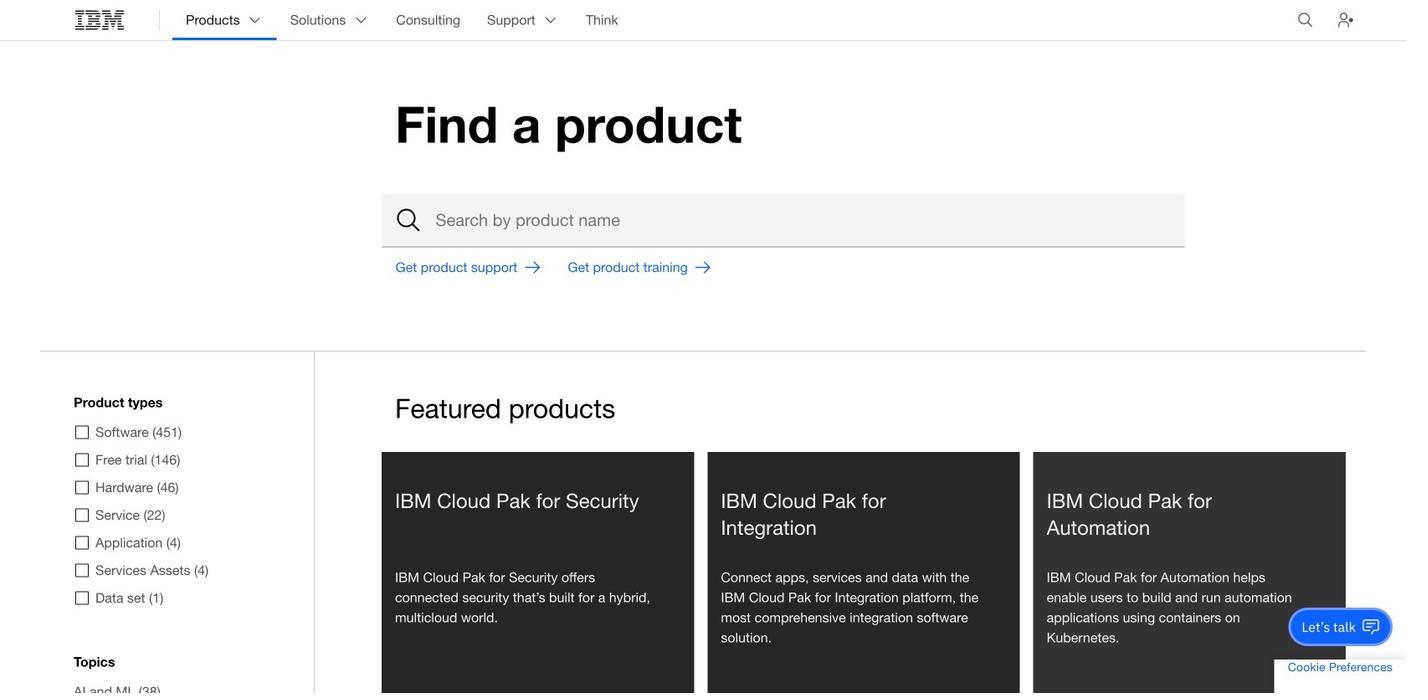 Task type: describe. For each thing, give the bounding box(es) containing it.
Search text field
[[382, 194, 1185, 248]]



Task type: locate. For each thing, give the bounding box(es) containing it.
search element
[[382, 194, 1185, 248]]

let's talk element
[[1302, 618, 1357, 636]]



